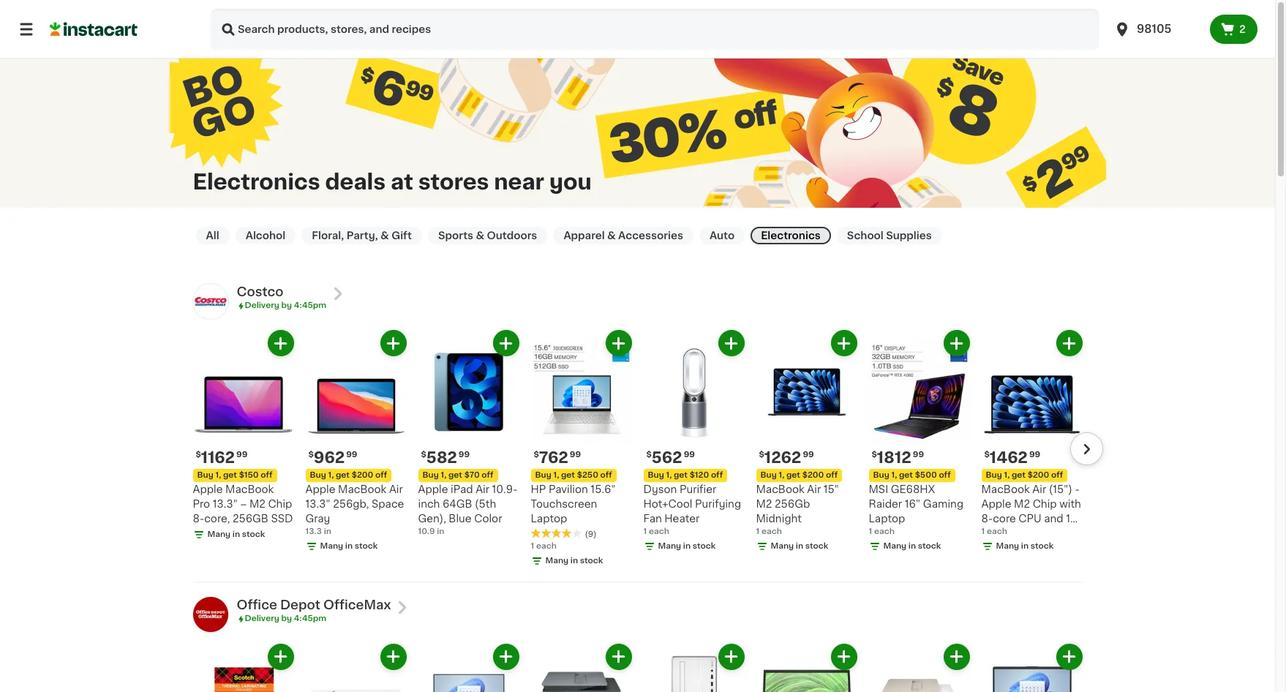Task type: describe. For each thing, give the bounding box(es) containing it.
4:45pm for costco
[[294, 302, 327, 310]]

$ 582 99
[[421, 450, 470, 466]]

1 for 1262
[[756, 528, 760, 536]]

macbook inside apple macbook pro 13.3" – m2 chip 8-core, 256gb ssd
[[226, 485, 274, 495]]

buy 1, get $70 off
[[423, 472, 494, 480]]

buy 1, get $500 off
[[874, 472, 951, 480]]

1, for 582
[[441, 472, 447, 480]]

sports & outdoors link
[[428, 227, 548, 244]]

m2 for 1162
[[250, 499, 266, 510]]

floral,
[[312, 231, 344, 241]]

$120
[[690, 472, 709, 480]]

macbook air (15") - apple m2 chip with 8-core cpu and 10- core gpu, 512gb, midnight
[[982, 485, 1083, 554]]

with
[[1060, 499, 1082, 510]]

many for 1262
[[771, 543, 794, 551]]

$500
[[915, 472, 937, 480]]

hot+cool
[[644, 499, 693, 510]]

many for 1462
[[997, 543, 1020, 551]]

product group containing 1262
[[756, 330, 857, 553]]

99 for 762
[[570, 451, 581, 459]]

1, for 1262
[[779, 472, 785, 480]]

instacart logo image
[[50, 20, 138, 38]]

gift
[[392, 231, 412, 241]]

pavilion
[[549, 485, 588, 495]]

stock down 256gb
[[242, 531, 265, 539]]

school supplies
[[847, 231, 932, 241]]

m2 inside macbook air 15" m2 256gb midnight 1 each
[[756, 499, 773, 510]]

apple ipad air 10.9- inch 64gb (5th gen), blue color 10.9 in
[[418, 485, 518, 536]]

apple macbook air 13.3" 256gb, space gray 13.3 in
[[306, 485, 404, 536]]

each for 1262
[[762, 528, 782, 536]]

apparel & accessories
[[564, 231, 684, 241]]

officemax
[[324, 600, 391, 611]]

2
[[1240, 24, 1246, 34]]

562
[[652, 450, 683, 466]]

1, for 1162
[[216, 472, 221, 480]]

1 down touchscreen
[[531, 543, 534, 551]]

apple inside macbook air (15") - apple m2 chip with 8-core cpu and 10- core gpu, 512gb, midnight
[[982, 499, 1012, 510]]

alcohol
[[246, 231, 286, 241]]

laptop inside msi ge68hx raider 16" gaming laptop 1 each
[[869, 514, 906, 524]]

1, for 562
[[666, 472, 672, 480]]

inch
[[418, 499, 440, 510]]

in down 256gb
[[233, 531, 240, 539]]

each left 512gb,
[[987, 528, 1008, 536]]

each for 562
[[649, 528, 670, 536]]

1262
[[765, 450, 802, 466]]

all
[[206, 231, 219, 241]]

add image for 962
[[384, 334, 403, 353]]

pro
[[193, 499, 210, 510]]

get for 962
[[336, 472, 350, 480]]

gray
[[306, 514, 330, 524]]

ipad
[[451, 485, 473, 495]]

$ for 582
[[421, 451, 427, 459]]

$ 1812 99
[[872, 450, 925, 466]]

msi
[[869, 485, 889, 495]]

stock for 1462
[[1031, 543, 1054, 551]]

off for 1812
[[939, 472, 951, 480]]

256gb
[[233, 514, 269, 524]]

1 left gpu,
[[982, 528, 985, 536]]

and
[[1045, 514, 1064, 524]]

64gb
[[443, 499, 472, 510]]

off for 762
[[601, 472, 613, 480]]

$ for 1462
[[985, 451, 990, 459]]

deals
[[325, 171, 386, 192]]

off for 962
[[376, 472, 387, 480]]

off for 562
[[711, 472, 723, 480]]

$ for 762
[[534, 451, 539, 459]]

2 button
[[1211, 15, 1258, 44]]

& for apparel & accessories
[[607, 231, 616, 241]]

1 vertical spatial core
[[982, 529, 1005, 539]]

ssd
[[271, 514, 293, 524]]

$ 1462 99
[[985, 450, 1041, 466]]

off for 1262
[[826, 472, 838, 480]]

all link
[[196, 227, 230, 244]]

space
[[372, 499, 404, 510]]

get for 1162
[[223, 472, 237, 480]]

–
[[240, 499, 247, 510]]

in down "hp pavilion 15.6" touchscreen laptop"
[[571, 557, 578, 565]]

sports
[[438, 231, 474, 241]]

in down macbook air 15" m2 256gb midnight 1 each
[[796, 543, 804, 551]]

99 for 562
[[684, 451, 695, 459]]

each down touchscreen
[[536, 543, 557, 551]]

stock down (9)
[[580, 557, 603, 565]]

1162
[[201, 450, 235, 466]]

(15")
[[1049, 485, 1073, 495]]

midnight inside macbook air (15") - apple m2 chip with 8-core cpu and 10- core gpu, 512gb, midnight
[[982, 543, 1028, 554]]

many for 562
[[658, 543, 682, 551]]

apple for apple macbook air 13.3" 256gb, space gray 13.3 in
[[306, 485, 336, 495]]

15"
[[824, 485, 839, 495]]

air inside macbook air 15" m2 256gb midnight 1 each
[[808, 485, 821, 495]]

product group containing 762
[[531, 330, 632, 568]]

$ for 962
[[309, 451, 314, 459]]

delivery for office depot officemax
[[245, 615, 279, 623]]

stock for 562
[[693, 543, 716, 551]]

13.3" for 256gb,
[[306, 499, 331, 510]]

electronics deals at stores near you main content
[[0, 0, 1276, 692]]

$ 962 99
[[309, 450, 358, 466]]

floral, party, & gift
[[312, 231, 412, 241]]

macbook air 15" m2 256gb midnight 1 each
[[756, 485, 839, 536]]

school
[[847, 231, 884, 241]]

256gb
[[775, 499, 810, 510]]

get for 582
[[449, 472, 463, 480]]

in down msi ge68hx raider 16" gaming laptop 1 each
[[909, 543, 916, 551]]

product group containing 582
[[418, 330, 519, 538]]

buy 1, get $150 off
[[197, 472, 273, 480]]

core,
[[204, 514, 230, 524]]

1 for 1812
[[869, 528, 873, 536]]

buy 1, get $200 off for 1262
[[761, 472, 838, 480]]

many down 'core,'
[[208, 531, 231, 539]]

in down apple macbook air 13.3" 256gb, space gray 13.3 in
[[345, 543, 353, 551]]

$70
[[465, 472, 480, 480]]

$200 for 1262
[[803, 472, 824, 480]]

electronics for electronics
[[761, 231, 821, 241]]

cpu
[[1019, 514, 1042, 524]]

$ 762 99
[[534, 450, 581, 466]]

apple for apple macbook pro 13.3" – m2 chip 8-core, 256gb ssd
[[193, 485, 223, 495]]

in down gpu,
[[1022, 543, 1029, 551]]

laptop inside "hp pavilion 15.6" touchscreen laptop"
[[531, 514, 567, 524]]

touchscreen
[[531, 499, 597, 510]]

ge68hx
[[891, 485, 936, 495]]

get for 1462
[[1012, 472, 1026, 480]]

many in stock for 1462
[[997, 543, 1054, 551]]

16"
[[905, 499, 921, 510]]

depot
[[280, 600, 321, 611]]

stock for 962
[[355, 543, 378, 551]]

512gb,
[[1036, 529, 1072, 539]]

99 for 1462
[[1030, 451, 1041, 459]]

10-
[[1067, 514, 1083, 524]]

auto
[[710, 231, 735, 241]]

582
[[427, 450, 457, 466]]

stock for 1262
[[806, 543, 829, 551]]

1462
[[990, 450, 1028, 466]]

many in stock down (9)
[[546, 557, 603, 565]]

product group containing 1812
[[869, 330, 970, 553]]

gpu,
[[1008, 529, 1033, 539]]

many for 962
[[320, 543, 343, 551]]

762
[[539, 450, 569, 466]]

air inside apple macbook air 13.3" 256gb, space gray 13.3 in
[[389, 485, 403, 495]]

get for 1812
[[900, 472, 913, 480]]

office depot officemax image
[[193, 598, 228, 633]]

heater
[[665, 514, 700, 524]]

office
[[237, 600, 277, 611]]

99 for 1262
[[803, 451, 814, 459]]

buy for 762
[[535, 472, 552, 480]]

99 for 962
[[346, 451, 358, 459]]

many in stock down 256gb
[[208, 531, 265, 539]]

by for office depot officemax
[[281, 615, 292, 623]]

get for 562
[[674, 472, 688, 480]]

sports & outdoors
[[438, 231, 538, 241]]

school supplies link
[[837, 227, 943, 244]]

get for 1262
[[787, 472, 801, 480]]

costco
[[237, 286, 284, 298]]

1 for 562
[[644, 528, 647, 536]]



Task type: vqa. For each thing, say whether or not it's contained in the screenshot.
Often Bought With
no



Task type: locate. For each thing, give the bounding box(es) containing it.
$ inside $ 762 99
[[534, 451, 539, 459]]

98105 button
[[1114, 9, 1202, 50]]

buy for 582
[[423, 472, 439, 480]]

2 off from the left
[[376, 472, 387, 480]]

$ for 1162
[[196, 451, 201, 459]]

$ inside $ 1162 99
[[196, 451, 201, 459]]

99 inside $ 1162 99
[[236, 451, 248, 459]]

buy 1, get $120 off
[[648, 472, 723, 480]]

3 air from the left
[[808, 485, 821, 495]]

13.3" inside apple macbook air 13.3" 256gb, space gray 13.3 in
[[306, 499, 331, 510]]

8- left the cpu
[[982, 514, 993, 524]]

many in stock
[[208, 531, 265, 539], [320, 543, 378, 551], [658, 543, 716, 551], [771, 543, 829, 551], [884, 543, 942, 551], [997, 543, 1054, 551], [546, 557, 603, 565]]

None search field
[[211, 9, 1099, 50]]

13.3" for –
[[213, 499, 238, 510]]

7 get from the left
[[900, 472, 913, 480]]

1 each left 512gb,
[[982, 528, 1008, 536]]

1 $ from the left
[[196, 451, 201, 459]]

each inside dyson purifier hot+cool purifying fan heater 1 each
[[649, 528, 670, 536]]

delivery by 4:45pm down costco
[[245, 302, 327, 310]]

$ 562 99
[[647, 450, 695, 466]]

chip up and
[[1033, 499, 1057, 510]]

hp pavilion 15.6" touchscreen laptop
[[531, 485, 616, 524]]

2 4:45pm from the top
[[294, 615, 327, 623]]

delivery by 4:45pm
[[245, 302, 327, 310], [245, 615, 327, 623]]

1 horizontal spatial 1 each
[[982, 528, 1008, 536]]

air left 15"
[[808, 485, 821, 495]]

chip inside macbook air (15") - apple m2 chip with 8-core cpu and 10- core gpu, 512gb, midnight
[[1033, 499, 1057, 510]]

many down gpu,
[[997, 543, 1020, 551]]

chip for 1162
[[268, 499, 292, 510]]

2 & from the left
[[476, 231, 485, 241]]

many
[[208, 531, 231, 539], [320, 543, 343, 551], [658, 543, 682, 551], [771, 543, 794, 551], [884, 543, 907, 551], [997, 543, 1020, 551], [546, 557, 569, 565]]

$ for 1262
[[759, 451, 765, 459]]

7 $ from the left
[[872, 451, 877, 459]]

each inside msi ge68hx raider 16" gaming laptop 1 each
[[875, 528, 895, 536]]

buy 1, get $200 off down $ 1462 99
[[986, 472, 1064, 480]]

$ 1262 99
[[759, 450, 814, 466]]

6 1, from the left
[[779, 472, 785, 480]]

& right sports
[[476, 231, 485, 241]]

macbook down $150
[[226, 485, 274, 495]]

99 right 1262
[[803, 451, 814, 459]]

add image for 582
[[497, 334, 515, 353]]

many down touchscreen
[[546, 557, 569, 565]]

1 & from the left
[[381, 231, 389, 241]]

add image for 1262
[[835, 334, 853, 353]]

msi ge68hx raider 16" gaming laptop 1 each
[[869, 485, 964, 536]]

$200
[[352, 472, 374, 480], [803, 472, 824, 480], [1028, 472, 1050, 480]]

2 13.3" from the left
[[306, 499, 331, 510]]

1, for 762
[[554, 472, 559, 480]]

99 for 1812
[[913, 451, 925, 459]]

in right 10.9
[[437, 528, 445, 536]]

6 get from the left
[[787, 472, 801, 480]]

8 $ from the left
[[985, 451, 990, 459]]

2 chip from the left
[[1033, 499, 1057, 510]]

core left gpu,
[[982, 529, 1005, 539]]

1 4:45pm from the top
[[294, 302, 327, 310]]

get up pavilion
[[561, 472, 575, 480]]

off up space
[[376, 472, 387, 480]]

apple inside apple macbook pro 13.3" – m2 chip 8-core, 256gb ssd
[[193, 485, 223, 495]]

2 air from the left
[[476, 485, 490, 495]]

purifier
[[680, 485, 717, 495]]

dyson
[[644, 485, 677, 495]]

chip up ssd
[[268, 499, 292, 510]]

1 vertical spatial delivery
[[245, 615, 279, 623]]

delivery by 4:45pm down depot
[[245, 615, 327, 623]]

8- down pro
[[193, 514, 204, 524]]

0 vertical spatial 1 each
[[982, 528, 1008, 536]]

1, down 1812
[[892, 472, 898, 480]]

2 get from the left
[[336, 472, 350, 480]]

add image for 1462
[[1061, 334, 1079, 353]]

4 buy from the left
[[535, 472, 552, 480]]

product group containing 962
[[306, 330, 407, 553]]

& left gift
[[381, 231, 389, 241]]

1 chip from the left
[[268, 499, 292, 510]]

midnight
[[756, 514, 802, 524], [982, 543, 1028, 554]]

chip for 1462
[[1033, 499, 1057, 510]]

get up "ipad"
[[449, 472, 463, 480]]

by for costco
[[281, 302, 292, 310]]

1 macbook from the left
[[226, 485, 274, 495]]

laptop down raider
[[869, 514, 906, 524]]

1 delivery from the top
[[245, 302, 279, 310]]

buy 1, get $200 off down $ 962 99
[[310, 472, 387, 480]]

0 horizontal spatial 1 each
[[531, 543, 557, 551]]

product group containing 562
[[644, 330, 745, 553]]

5 buy from the left
[[648, 472, 664, 480]]

off for 582
[[482, 472, 494, 480]]

2 8- from the left
[[982, 514, 993, 524]]

98105 button
[[1105, 9, 1211, 50]]

8 1, from the left
[[1005, 472, 1010, 480]]

13.3
[[306, 528, 322, 536]]

off up 15.6"
[[601, 472, 613, 480]]

2 delivery by 4:45pm from the top
[[245, 615, 327, 623]]

3 99 from the left
[[459, 451, 470, 459]]

buy
[[197, 472, 214, 480], [310, 472, 326, 480], [423, 472, 439, 480], [535, 472, 552, 480], [648, 472, 664, 480], [761, 472, 777, 480], [874, 472, 890, 480], [986, 472, 1003, 480]]

0 vertical spatial delivery
[[245, 302, 279, 310]]

0 vertical spatial delivery by 4:45pm
[[245, 302, 327, 310]]

2 buy 1, get $200 off from the left
[[761, 472, 838, 480]]

1 horizontal spatial 8-
[[982, 514, 993, 524]]

2 $ from the left
[[309, 451, 314, 459]]

delivery down costco
[[245, 302, 279, 310]]

outdoors
[[487, 231, 538, 241]]

2 $200 from the left
[[803, 472, 824, 480]]

7 1, from the left
[[892, 472, 898, 480]]

stock down 512gb,
[[1031, 543, 1054, 551]]

chip
[[268, 499, 292, 510], [1033, 499, 1057, 510]]

laptop down touchscreen
[[531, 514, 567, 524]]

core
[[993, 514, 1016, 524], [982, 529, 1005, 539]]

6 $ from the left
[[759, 451, 765, 459]]

7 off from the left
[[939, 472, 951, 480]]

4 $ from the left
[[534, 451, 539, 459]]

1
[[644, 528, 647, 536], [756, 528, 760, 536], [869, 528, 873, 536], [982, 528, 985, 536], [531, 543, 534, 551]]

3 $ from the left
[[421, 451, 427, 459]]

many in stock for 562
[[658, 543, 716, 551]]

1, up dyson
[[666, 472, 672, 480]]

electronics for electronics deals at stores near you
[[193, 171, 320, 192]]

8- inside apple macbook pro 13.3" – m2 chip 8-core, 256gb ssd
[[193, 514, 204, 524]]

& inside sports & outdoors link
[[476, 231, 485, 241]]

1 down fan
[[644, 528, 647, 536]]

4 get from the left
[[561, 472, 575, 480]]

0 vertical spatial core
[[993, 514, 1016, 524]]

4 macbook from the left
[[982, 485, 1030, 495]]

stock down msi ge68hx raider 16" gaming laptop 1 each
[[918, 543, 942, 551]]

delivery for costco
[[245, 302, 279, 310]]

many in stock down apple macbook air 13.3" 256gb, space gray 13.3 in
[[320, 543, 378, 551]]

1 vertical spatial 1 each
[[531, 543, 557, 551]]

add image for 1162
[[272, 334, 290, 353]]

1 8- from the left
[[193, 514, 204, 524]]

0 horizontal spatial chip
[[268, 499, 292, 510]]

1 delivery by 4:45pm from the top
[[245, 302, 327, 310]]

1, for 962
[[328, 472, 334, 480]]

off up 15"
[[826, 472, 838, 480]]

midnight down 256gb on the bottom
[[756, 514, 802, 524]]

8- inside macbook air (15") - apple m2 chip with 8-core cpu and 10- core gpu, 512gb, midnight
[[982, 514, 993, 524]]

& for sports & outdoors
[[476, 231, 485, 241]]

2 delivery from the top
[[245, 615, 279, 623]]

buy for 1812
[[874, 472, 890, 480]]

in down heater
[[684, 543, 691, 551]]

0 horizontal spatial midnight
[[756, 514, 802, 524]]

off for 1462
[[1052, 472, 1064, 480]]

many down heater
[[658, 543, 682, 551]]

99 inside $ 1262 99
[[803, 451, 814, 459]]

1 vertical spatial delivery by 4:45pm
[[245, 615, 327, 623]]

air up (5th
[[476, 485, 490, 495]]

8 buy from the left
[[986, 472, 1003, 480]]

get up the ge68hx
[[900, 472, 913, 480]]

get left $120
[[674, 472, 688, 480]]

962
[[314, 450, 345, 466]]

air
[[389, 485, 403, 495], [476, 485, 490, 495], [808, 485, 821, 495], [1033, 485, 1047, 495]]

buy for 1262
[[761, 472, 777, 480]]

m2 inside apple macbook pro 13.3" – m2 chip 8-core, 256gb ssd
[[250, 499, 266, 510]]

1 buy from the left
[[197, 472, 214, 480]]

delivery
[[245, 302, 279, 310], [245, 615, 279, 623]]

1 inside macbook air 15" m2 256gb midnight 1 each
[[756, 528, 760, 536]]

99 inside $ 762 99
[[570, 451, 581, 459]]

99 inside "$ 562 99"
[[684, 451, 695, 459]]

0 vertical spatial by
[[281, 302, 292, 310]]

apple macbook pro 13.3" – m2 chip 8-core, 256gb ssd
[[193, 485, 293, 524]]

1 get from the left
[[223, 472, 237, 480]]

core up gpu,
[[993, 514, 1016, 524]]

15.6"
[[591, 485, 616, 495]]

off right $150
[[261, 472, 273, 480]]

6 buy from the left
[[761, 472, 777, 480]]

0 horizontal spatial buy 1, get $200 off
[[310, 472, 387, 480]]

many for 1812
[[884, 543, 907, 551]]

off right $500
[[939, 472, 951, 480]]

m2
[[250, 499, 266, 510], [756, 499, 773, 510], [1015, 499, 1031, 510]]

1 down raider
[[869, 528, 873, 536]]

6 99 from the left
[[803, 451, 814, 459]]

by down costco
[[281, 302, 292, 310]]

& inside floral, party, & gift link
[[381, 231, 389, 241]]

party,
[[347, 231, 378, 241]]

accessories
[[619, 231, 684, 241]]

add image
[[272, 334, 290, 353], [384, 334, 403, 353], [497, 334, 515, 353], [722, 334, 741, 353], [835, 334, 853, 353], [1061, 334, 1079, 353], [272, 648, 290, 666], [835, 648, 853, 666]]

delivery by 4:45pm for office depot officemax
[[245, 615, 327, 623]]

2 m2 from the left
[[756, 499, 773, 510]]

add image
[[610, 334, 628, 353], [948, 334, 966, 353], [384, 648, 403, 666], [497, 648, 515, 666], [610, 648, 628, 666], [722, 648, 741, 666], [948, 648, 966, 666], [1061, 648, 1079, 666]]

4 1, from the left
[[554, 472, 559, 480]]

1 vertical spatial 4:45pm
[[294, 615, 327, 623]]

8 get from the left
[[1012, 472, 1026, 480]]

4 off from the left
[[601, 472, 613, 480]]

each
[[649, 528, 670, 536], [762, 528, 782, 536], [875, 528, 895, 536], [987, 528, 1008, 536], [536, 543, 557, 551]]

off for 1162
[[261, 472, 273, 480]]

get down $ 962 99
[[336, 472, 350, 480]]

many in stock down msi ge68hx raider 16" gaming laptop 1 each
[[884, 543, 942, 551]]

2 by from the top
[[281, 615, 292, 623]]

in inside apple macbook air 13.3" 256gb, space gray 13.3 in
[[324, 528, 332, 536]]

fan
[[644, 514, 662, 524]]

4 air from the left
[[1033, 485, 1047, 495]]

$ 1162 99
[[196, 450, 248, 466]]

5 $ from the left
[[647, 451, 652, 459]]

$250
[[577, 472, 599, 480]]

1 horizontal spatial laptop
[[869, 514, 906, 524]]

3 macbook from the left
[[756, 485, 805, 495]]

off up '(15")'
[[1052, 472, 1064, 480]]

3 m2 from the left
[[1015, 499, 1031, 510]]

-
[[1076, 485, 1080, 495]]

many in stock down heater
[[658, 543, 716, 551]]

off right $120
[[711, 472, 723, 480]]

$200 up '(15")'
[[1028, 472, 1050, 480]]

1 off from the left
[[261, 472, 273, 480]]

1 vertical spatial electronics
[[761, 231, 821, 241]]

near
[[494, 171, 545, 192]]

many in stock for 962
[[320, 543, 378, 551]]

each down raider
[[875, 528, 895, 536]]

1 99 from the left
[[236, 451, 248, 459]]

buy for 1162
[[197, 472, 214, 480]]

3 1, from the left
[[441, 472, 447, 480]]

2 horizontal spatial &
[[607, 231, 616, 241]]

$200 for 1462
[[1028, 472, 1050, 480]]

macbook down 1462
[[982, 485, 1030, 495]]

2 horizontal spatial buy 1, get $200 off
[[986, 472, 1064, 480]]

13.3" inside apple macbook pro 13.3" – m2 chip 8-core, 256gb ssd
[[213, 499, 238, 510]]

get left $150
[[223, 472, 237, 480]]

1 air from the left
[[389, 485, 403, 495]]

buy down 582
[[423, 472, 439, 480]]

buy down 1262
[[761, 472, 777, 480]]

8 off from the left
[[1052, 472, 1064, 480]]

buy for 962
[[310, 472, 326, 480]]

you
[[550, 171, 592, 192]]

99 up buy 1, get $500 off on the bottom of the page
[[913, 451, 925, 459]]

99 for 1162
[[236, 451, 248, 459]]

many down macbook air 15" m2 256gb midnight 1 each
[[771, 543, 794, 551]]

7 buy from the left
[[874, 472, 890, 480]]

2 macbook from the left
[[338, 485, 387, 495]]

apple up gray
[[306, 485, 336, 495]]

midnight down gpu,
[[982, 543, 1028, 554]]

floral, party, & gift link
[[302, 227, 422, 244]]

1 horizontal spatial midnight
[[982, 543, 1028, 554]]

product group containing 1162
[[193, 330, 294, 541]]

0 vertical spatial midnight
[[756, 514, 802, 524]]

2 horizontal spatial $200
[[1028, 472, 1050, 480]]

1 inside dyson purifier hot+cool purifying fan heater 1 each
[[644, 528, 647, 536]]

1, down 1262
[[779, 472, 785, 480]]

buy down 1162
[[197, 472, 214, 480]]

buy up dyson
[[648, 472, 664, 480]]

5 off from the left
[[711, 472, 723, 480]]

1 horizontal spatial buy 1, get $200 off
[[761, 472, 838, 480]]

many down 13.3
[[320, 543, 343, 551]]

many in stock for 1812
[[884, 543, 942, 551]]

get down $ 1262 99
[[787, 472, 801, 480]]

2 buy from the left
[[310, 472, 326, 480]]

3 buy from the left
[[423, 472, 439, 480]]

in right 13.3
[[324, 528, 332, 536]]

3 get from the left
[[449, 472, 463, 480]]

air inside macbook air (15") - apple m2 chip with 8-core cpu and 10- core gpu, 512gb, midnight
[[1033, 485, 1047, 495]]

0 horizontal spatial $200
[[352, 472, 374, 480]]

99 up buy 1, get $70 off
[[459, 451, 470, 459]]

0 horizontal spatial laptop
[[531, 514, 567, 524]]

1 laptop from the left
[[531, 514, 567, 524]]

0 vertical spatial 4:45pm
[[294, 302, 327, 310]]

99 right 1462
[[1030, 451, 1041, 459]]

2 horizontal spatial m2
[[1015, 499, 1031, 510]]

1, down $ 762 99
[[554, 472, 559, 480]]

product group containing 1462
[[982, 330, 1083, 554]]

get down $ 1462 99
[[1012, 472, 1026, 480]]

hp
[[531, 485, 546, 495]]

m2 for 1462
[[1015, 499, 1031, 510]]

blue
[[449, 514, 472, 524]]

99 up $150
[[236, 451, 248, 459]]

Search field
[[211, 9, 1099, 50]]

1 vertical spatial midnight
[[982, 543, 1028, 554]]

7 99 from the left
[[913, 451, 925, 459]]

2 laptop from the left
[[869, 514, 906, 524]]

off right $70
[[482, 472, 494, 480]]

each inside macbook air 15" m2 256gb midnight 1 each
[[762, 528, 782, 536]]

$ for 1812
[[872, 451, 877, 459]]

$ inside $ 1262 99
[[759, 451, 765, 459]]

99 inside $ 1462 99
[[1030, 451, 1041, 459]]

apple inside apple ipad air 10.9- inch 64gb (5th gen), blue color 10.9 in
[[418, 485, 448, 495]]

many in stock for 1262
[[771, 543, 829, 551]]

costco image
[[193, 284, 228, 319]]

$ inside $ 1462 99
[[985, 451, 990, 459]]

(5th
[[475, 499, 496, 510]]

buy for 1462
[[986, 472, 1003, 480]]

1 by from the top
[[281, 302, 292, 310]]

each down 256gb on the bottom
[[762, 528, 782, 536]]

99
[[236, 451, 248, 459], [346, 451, 358, 459], [459, 451, 470, 459], [570, 451, 581, 459], [684, 451, 695, 459], [803, 451, 814, 459], [913, 451, 925, 459], [1030, 451, 1041, 459]]

apparel & accessories link
[[554, 227, 694, 244]]

&
[[381, 231, 389, 241], [476, 231, 485, 241], [607, 231, 616, 241]]

4 99 from the left
[[570, 451, 581, 459]]

1, for 1462
[[1005, 472, 1010, 480]]

10.9-
[[492, 485, 518, 495]]

buy 1, get $200 off for 1462
[[986, 472, 1064, 480]]

1 horizontal spatial chip
[[1033, 499, 1057, 510]]

gaming
[[924, 499, 964, 510]]

alcohol link
[[235, 227, 296, 244]]

stock down macbook air 15" m2 256gb midnight 1 each
[[806, 543, 829, 551]]

electronics right auto
[[761, 231, 821, 241]]

1 each
[[982, 528, 1008, 536], [531, 543, 557, 551]]

1 1, from the left
[[216, 472, 221, 480]]

1 inside msi ge68hx raider 16" gaming laptop 1 each
[[869, 528, 873, 536]]

$ inside "$ 562 99"
[[647, 451, 652, 459]]

apple up gpu,
[[982, 499, 1012, 510]]

0 horizontal spatial m2
[[250, 499, 266, 510]]

supplies
[[887, 231, 932, 241]]

$ for 562
[[647, 451, 652, 459]]

buy up hp
[[535, 472, 552, 480]]

in inside apple ipad air 10.9- inch 64gb (5th gen), blue color 10.9 in
[[437, 528, 445, 536]]

macbook up 256gb,
[[338, 485, 387, 495]]

(9)
[[585, 531, 597, 539]]

stores
[[418, 171, 489, 192]]

5 1, from the left
[[666, 472, 672, 480]]

0 horizontal spatial 13.3"
[[213, 499, 238, 510]]

8 99 from the left
[[1030, 451, 1041, 459]]

1 each down touchscreen
[[531, 543, 557, 551]]

apple inside apple macbook air 13.3" 256gb, space gray 13.3 in
[[306, 485, 336, 495]]

1, down $ 582 99
[[441, 472, 447, 480]]

99 for 582
[[459, 451, 470, 459]]

1, for 1812
[[892, 472, 898, 480]]

& inside apparel & accessories link
[[607, 231, 616, 241]]

buy for 562
[[648, 472, 664, 480]]

stock for 1812
[[918, 543, 942, 551]]

5 99 from the left
[[684, 451, 695, 459]]

each for 1812
[[875, 528, 895, 536]]

1 13.3" from the left
[[213, 499, 238, 510]]

item carousel region
[[172, 330, 1103, 576]]

5 get from the left
[[674, 472, 688, 480]]

1 horizontal spatial 13.3"
[[306, 499, 331, 510]]

apple up pro
[[193, 485, 223, 495]]

$150
[[239, 472, 259, 480]]

purifying
[[695, 499, 741, 510]]

m2 right –
[[250, 499, 266, 510]]

1 horizontal spatial electronics
[[761, 231, 821, 241]]

product group
[[193, 330, 294, 541], [306, 330, 407, 553], [418, 330, 519, 538], [531, 330, 632, 568], [644, 330, 745, 553], [756, 330, 857, 553], [869, 330, 970, 553], [982, 330, 1083, 554], [193, 644, 294, 692], [306, 644, 407, 692], [418, 644, 519, 692], [531, 644, 632, 692], [644, 644, 745, 692], [756, 644, 857, 692], [869, 644, 970, 692], [982, 644, 1083, 692]]

1 horizontal spatial &
[[476, 231, 485, 241]]

macbook
[[226, 485, 274, 495], [338, 485, 387, 495], [756, 485, 805, 495], [982, 485, 1030, 495]]

1 $200 from the left
[[352, 472, 374, 480]]

1 buy 1, get $200 off from the left
[[310, 472, 387, 480]]

3 buy 1, get $200 off from the left
[[986, 472, 1064, 480]]

$ inside $ 962 99
[[309, 451, 314, 459]]

buy 1, get $200 off for 962
[[310, 472, 387, 480]]

$ inside the $ 1812 99
[[872, 451, 877, 459]]

stock down heater
[[693, 543, 716, 551]]

$ inside $ 582 99
[[421, 451, 427, 459]]

3 $200 from the left
[[1028, 472, 1050, 480]]

99 right 962
[[346, 451, 358, 459]]

99 inside the $ 1812 99
[[913, 451, 925, 459]]

many down msi ge68hx raider 16" gaming laptop 1 each
[[884, 543, 907, 551]]

apparel
[[564, 231, 605, 241]]

$200 for 962
[[352, 472, 374, 480]]

1 vertical spatial by
[[281, 615, 292, 623]]

m2 inside macbook air (15") - apple m2 chip with 8-core cpu and 10- core gpu, 512gb, midnight
[[1015, 499, 1031, 510]]

1 horizontal spatial m2
[[756, 499, 773, 510]]

1 m2 from the left
[[250, 499, 266, 510]]

3 off from the left
[[482, 472, 494, 480]]

at
[[391, 171, 413, 192]]

0 horizontal spatial &
[[381, 231, 389, 241]]

4:45pm for office depot officemax
[[294, 615, 327, 623]]

99 inside $ 582 99
[[459, 451, 470, 459]]

laptop
[[531, 514, 567, 524], [869, 514, 906, 524]]

midnight inside macbook air 15" m2 256gb midnight 1 each
[[756, 514, 802, 524]]

add image for 562
[[722, 334, 741, 353]]

13.3" up 'core,'
[[213, 499, 238, 510]]

raider
[[869, 499, 903, 510]]

0 horizontal spatial 8-
[[193, 514, 204, 524]]

macbook inside macbook air 15" m2 256gb midnight 1 each
[[756, 485, 805, 495]]

color
[[474, 514, 502, 524]]

0 vertical spatial electronics
[[193, 171, 320, 192]]

99 inside $ 962 99
[[346, 451, 358, 459]]

each down fan
[[649, 528, 670, 536]]

3 & from the left
[[607, 231, 616, 241]]

macbook inside macbook air (15") - apple m2 chip with 8-core cpu and 10- core gpu, 512gb, midnight
[[982, 485, 1030, 495]]

get for 762
[[561, 472, 575, 480]]

delivery by 4:45pm for costco
[[245, 302, 327, 310]]

1 horizontal spatial $200
[[803, 472, 824, 480]]

0 horizontal spatial electronics
[[193, 171, 320, 192]]

2 99 from the left
[[346, 451, 358, 459]]

office depot officemax
[[237, 600, 391, 611]]

10.9
[[418, 528, 435, 536]]

chip inside apple macbook pro 13.3" – m2 chip 8-core, 256gb ssd
[[268, 499, 292, 510]]

air inside apple ipad air 10.9- inch 64gb (5th gen), blue color 10.9 in
[[476, 485, 490, 495]]

electronics link
[[751, 227, 831, 244]]

air left '(15")'
[[1033, 485, 1047, 495]]

1, down 1162
[[216, 472, 221, 480]]

apple for apple ipad air 10.9- inch 64gb (5th gen), blue color 10.9 in
[[418, 485, 448, 495]]

buy down 1462
[[986, 472, 1003, 480]]

macbook inside apple macbook air 13.3" 256gb, space gray 13.3 in
[[338, 485, 387, 495]]

stock down apple macbook air 13.3" 256gb, space gray 13.3 in
[[355, 543, 378, 551]]

2 1, from the left
[[328, 472, 334, 480]]

99 up buy 1, get $250 off
[[570, 451, 581, 459]]

dyson purifier hot+cool purifying fan heater 1 each
[[644, 485, 741, 536]]

electronics deals at stores near you
[[193, 171, 592, 192]]

electronics inside electronics link
[[761, 231, 821, 241]]

6 off from the left
[[826, 472, 838, 480]]



